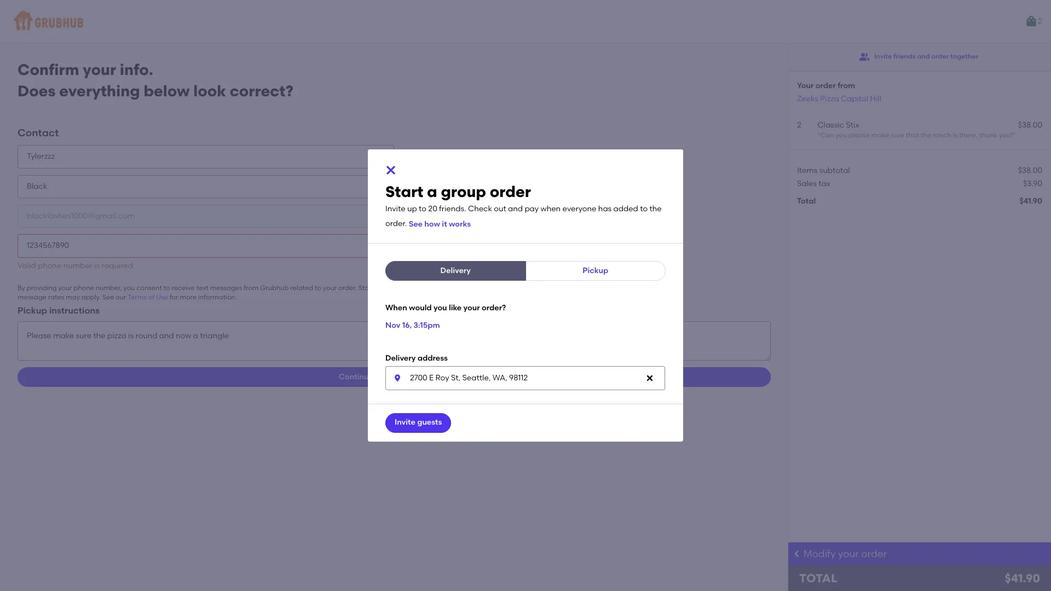 Task type: describe. For each thing, give the bounding box(es) containing it.
$38.00 for $38.00
[[1019, 166, 1043, 175]]

is inside $38.00 " can you please make sure that the ranch is there, thank you! "
[[953, 132, 958, 139]]

continue to payment method button
[[18, 368, 771, 387]]

delivery address
[[386, 354, 448, 363]]

sales
[[797, 179, 817, 188]]

stix
[[846, 120, 860, 130]]

modify your order
[[804, 548, 887, 560]]

to right related
[[315, 284, 321, 292]]

may
[[66, 294, 80, 301]]

check
[[468, 204, 492, 214]]

your
[[797, 81, 814, 90]]

people icon image
[[859, 51, 870, 62]]

required
[[102, 261, 133, 270]]

see how it works button
[[409, 215, 471, 235]]

when
[[386, 304, 407, 313]]

2 button
[[1025, 12, 1043, 31]]

sales tax
[[797, 179, 831, 188]]

like
[[449, 304, 462, 313]]

2 " from the left
[[1013, 132, 1016, 139]]

out
[[494, 204, 506, 214]]

grubhub
[[260, 284, 289, 292]]

pickup button
[[526, 261, 666, 281]]

Phone telephone field
[[18, 235, 394, 258]]

Last name text field
[[18, 175, 394, 198]]

friends
[[894, 53, 916, 60]]

First name text field
[[18, 145, 394, 169]]

thank
[[980, 132, 998, 139]]

start a group order invite up to 20 friends. check out and pay when everyone has added to the order.
[[386, 183, 662, 229]]

how
[[425, 220, 440, 229]]

can
[[821, 132, 834, 139]]

info.
[[120, 60, 153, 79]]

correct?
[[230, 81, 293, 100]]

related
[[290, 284, 313, 292]]

1 vertical spatial svg image
[[393, 374, 402, 383]]

terms of use link
[[128, 294, 168, 301]]

20
[[428, 204, 437, 214]]

up
[[407, 204, 417, 214]]

text
[[196, 284, 209, 292]]

to inside button
[[375, 372, 383, 382]]

providing
[[27, 284, 57, 292]]

instructions
[[49, 305, 100, 316]]

everything
[[59, 81, 140, 100]]

invite friends and order together button
[[859, 47, 979, 67]]

hill
[[871, 94, 882, 103]]

your inside 'confirm your info. does everything below look correct?'
[[83, 60, 116, 79]]

0 vertical spatial phone
[[38, 261, 61, 270]]

invite for invite guests
[[395, 418, 416, 427]]

standard
[[358, 284, 389, 292]]

your order from zeeks pizza capitol hill
[[797, 81, 882, 103]]

3:15pm
[[414, 321, 440, 330]]

your right related
[[323, 284, 337, 292]]

messages
[[210, 284, 242, 292]]

friends.
[[439, 204, 466, 214]]

for
[[170, 294, 178, 301]]

invite guests button
[[386, 413, 451, 433]]

to left 20
[[419, 204, 427, 214]]

does
[[18, 81, 56, 100]]

when
[[541, 204, 561, 214]]

by providing your phone number, you consent to receive text messages from grubhub related to your order. standard message rates may apply. see our
[[18, 284, 389, 301]]

items subtotal
[[797, 166, 850, 175]]

more
[[180, 294, 197, 301]]

pickup for pickup
[[583, 266, 609, 276]]

order right modify
[[862, 548, 887, 560]]

of
[[148, 294, 155, 301]]

1 " from the left
[[818, 132, 821, 139]]

2 vertical spatial you
[[434, 304, 447, 313]]

svg image
[[646, 374, 654, 383]]

there,
[[960, 132, 978, 139]]

start
[[386, 183, 424, 201]]

pizza
[[821, 94, 839, 103]]

together
[[951, 53, 979, 60]]

you inside by providing your phone number, you consent to receive text messages from grubhub related to your order. standard message rates may apply. see our
[[124, 284, 135, 292]]

nov
[[386, 321, 401, 330]]

zeeks pizza capitol hill link
[[797, 94, 882, 103]]

has
[[599, 204, 612, 214]]

invite guests
[[395, 418, 442, 427]]

capitol
[[841, 94, 869, 103]]

1 vertical spatial $41.90
[[1005, 572, 1041, 585]]

contact
[[18, 127, 59, 139]]

look
[[193, 81, 226, 100]]

terms of use for more information.
[[128, 294, 237, 301]]

payment
[[385, 372, 419, 382]]

phone inside by providing your phone number, you consent to receive text messages from grubhub related to your order. standard message rates may apply. see our
[[74, 284, 94, 292]]

would
[[409, 304, 432, 313]]

guests
[[417, 418, 442, 427]]

and inside start a group order invite up to 20 friends. check out and pay when everyone has added to the order.
[[508, 204, 523, 214]]

when would you like your order?
[[386, 304, 506, 313]]

use
[[156, 294, 168, 301]]

from inside by providing your phone number, you consent to receive text messages from grubhub related to your order. standard message rates may apply. see our
[[244, 284, 259, 292]]

added
[[614, 204, 639, 214]]

please
[[849, 132, 870, 139]]

apply.
[[82, 294, 101, 301]]

it
[[442, 220, 447, 229]]

$38.00 for $38.00 " can you please make sure that the ranch is there, thank you! "
[[1019, 120, 1043, 130]]

order inside button
[[932, 53, 949, 60]]

the inside start a group order invite up to 20 friends. check out and pay when everyone has added to the order.
[[650, 204, 662, 214]]

delivery for delivery
[[441, 266, 471, 276]]

confirm your info. does everything below look correct?
[[18, 60, 293, 100]]

delivery for delivery address
[[386, 354, 416, 363]]

by
[[18, 284, 25, 292]]



Task type: locate. For each thing, give the bounding box(es) containing it.
svg image up start
[[384, 164, 398, 177]]

to
[[419, 204, 427, 214], [640, 204, 648, 214], [164, 284, 170, 292], [315, 284, 321, 292], [375, 372, 383, 382]]

you inside $38.00 " can you please make sure that the ranch is there, thank you! "
[[836, 132, 847, 139]]

1 horizontal spatial from
[[838, 81, 856, 90]]

invite right people icon
[[875, 53, 892, 60]]

1 horizontal spatial phone
[[74, 284, 94, 292]]

delivery button
[[386, 261, 526, 281]]

1 horizontal spatial and
[[918, 53, 930, 60]]

0 horizontal spatial and
[[508, 204, 523, 214]]

0 vertical spatial order.
[[386, 220, 407, 229]]

1 vertical spatial see
[[102, 294, 114, 301]]

you left like
[[434, 304, 447, 313]]

from left the grubhub
[[244, 284, 259, 292]]

a
[[427, 183, 437, 201]]

$38.00
[[1019, 120, 1043, 130], [1019, 166, 1043, 175]]

phone
[[38, 261, 61, 270], [74, 284, 94, 292]]

0 horizontal spatial phone
[[38, 261, 61, 270]]

0 horizontal spatial from
[[244, 284, 259, 292]]

invite inside the invite guests button
[[395, 418, 416, 427]]

1 horizontal spatial delivery
[[441, 266, 471, 276]]

0 vertical spatial delivery
[[441, 266, 471, 276]]

you!
[[1000, 132, 1013, 139]]

invite inside invite friends and order together button
[[875, 53, 892, 60]]

1 vertical spatial from
[[244, 284, 259, 292]]

pickup instructions
[[18, 305, 100, 316]]

and inside button
[[918, 53, 930, 60]]

continue to payment method
[[339, 372, 450, 382]]

0 vertical spatial 2
[[1039, 16, 1043, 26]]

invite for invite friends and order together
[[875, 53, 892, 60]]

invite left the guests
[[395, 418, 416, 427]]

delivery
[[441, 266, 471, 276], [386, 354, 416, 363]]

1 $38.00 from the top
[[1019, 120, 1043, 130]]

valid
[[18, 261, 36, 270]]

0 horizontal spatial see
[[102, 294, 114, 301]]

the right that
[[921, 132, 932, 139]]

0 vertical spatial invite
[[875, 53, 892, 60]]

total
[[797, 197, 816, 206], [800, 572, 838, 585]]

modify
[[804, 548, 836, 560]]

the
[[921, 132, 932, 139], [650, 204, 662, 214]]

to up use
[[164, 284, 170, 292]]

Pickup instructions text field
[[18, 322, 771, 361]]

16,
[[402, 321, 412, 330]]

order. inside start a group order invite up to 20 friends. check out and pay when everyone has added to the order.
[[386, 220, 407, 229]]

1 horizontal spatial the
[[921, 132, 932, 139]]

valid phone number is required alert
[[18, 261, 133, 270]]

svg image down delivery address
[[393, 374, 402, 383]]

0 horizontal spatial is
[[94, 261, 100, 270]]

order?
[[482, 304, 506, 313]]

1 vertical spatial and
[[508, 204, 523, 214]]

consent
[[137, 284, 162, 292]]

0 horizontal spatial delivery
[[386, 354, 416, 363]]

see down 'number,'
[[102, 294, 114, 301]]

$38.00 " can you please make sure that the ranch is there, thank you! "
[[818, 120, 1043, 139]]

1 vertical spatial delivery
[[386, 354, 416, 363]]

you down 'classic stix'
[[836, 132, 847, 139]]

0 vertical spatial $38.00
[[1019, 120, 1043, 130]]

below
[[144, 81, 190, 100]]

our
[[116, 294, 126, 301]]

and right out
[[508, 204, 523, 214]]

2 vertical spatial invite
[[395, 418, 416, 427]]

2 inside button
[[1039, 16, 1043, 26]]

your up everything
[[83, 60, 116, 79]]

1 vertical spatial $38.00
[[1019, 166, 1043, 175]]

0 vertical spatial you
[[836, 132, 847, 139]]

is right number
[[94, 261, 100, 270]]

0 horizontal spatial the
[[650, 204, 662, 214]]

rates
[[48, 294, 64, 301]]

tax
[[819, 179, 831, 188]]

order inside the your order from zeeks pizza capitol hill
[[816, 81, 836, 90]]

1 horizontal spatial pickup
[[583, 266, 609, 276]]

your right modify
[[839, 548, 859, 560]]

Search Address search field
[[386, 366, 665, 390]]

" right thank on the right top of the page
[[1013, 132, 1016, 139]]

invite friends and order together
[[875, 53, 979, 60]]

classic stix
[[818, 120, 860, 130]]

your
[[83, 60, 116, 79], [58, 284, 72, 292], [323, 284, 337, 292], [464, 304, 480, 313], [839, 548, 859, 560]]

subtotal
[[820, 166, 850, 175]]

1 vertical spatial phone
[[74, 284, 94, 292]]

total down modify
[[800, 572, 838, 585]]

0 horizontal spatial order.
[[338, 284, 357, 292]]

see inside by providing your phone number, you consent to receive text messages from grubhub related to your order. standard message rates may apply. see our
[[102, 294, 114, 301]]

order up out
[[490, 183, 531, 201]]

invite left up
[[386, 204, 406, 214]]

sure
[[891, 132, 905, 139]]

delivery inside 'button'
[[441, 266, 471, 276]]

1 horizontal spatial order.
[[386, 220, 407, 229]]

see down up
[[409, 220, 423, 229]]

0 vertical spatial pickup
[[583, 266, 609, 276]]

order. inside by providing your phone number, you consent to receive text messages from grubhub related to your order. standard message rates may apply. see our
[[338, 284, 357, 292]]

1 vertical spatial invite
[[386, 204, 406, 214]]

pickup
[[583, 266, 609, 276], [18, 305, 47, 316]]

invite
[[875, 53, 892, 60], [386, 204, 406, 214], [395, 418, 416, 427]]

make
[[872, 132, 890, 139]]

and right friends at the top right of page
[[918, 53, 930, 60]]

1 vertical spatial order.
[[338, 284, 357, 292]]

0 horizontal spatial "
[[818, 132, 821, 139]]

0 vertical spatial and
[[918, 53, 930, 60]]

terms
[[128, 294, 147, 301]]

from
[[838, 81, 856, 90], [244, 284, 259, 292]]

1 vertical spatial is
[[94, 261, 100, 270]]

0 vertical spatial the
[[921, 132, 932, 139]]

everyone
[[563, 204, 597, 214]]

0 horizontal spatial pickup
[[18, 305, 47, 316]]

items
[[797, 166, 818, 175]]

receive
[[172, 284, 195, 292]]

2 $38.00 from the top
[[1019, 166, 1043, 175]]

is
[[953, 132, 958, 139], [94, 261, 100, 270]]

your right like
[[464, 304, 480, 313]]

1 vertical spatial total
[[800, 572, 838, 585]]

classic
[[818, 120, 845, 130]]

order up pizza
[[816, 81, 836, 90]]

2
[[1039, 16, 1043, 26], [797, 120, 802, 130]]

that
[[906, 132, 920, 139]]

1 vertical spatial pickup
[[18, 305, 47, 316]]

phone up apply.
[[74, 284, 94, 292]]

your up the may
[[58, 284, 72, 292]]

information.
[[198, 294, 237, 301]]

order left the together
[[932, 53, 949, 60]]

from inside the your order from zeeks pizza capitol hill
[[838, 81, 856, 90]]

order. down start
[[386, 220, 407, 229]]

1 horizontal spatial 2
[[1039, 16, 1043, 26]]

total down sales
[[797, 197, 816, 206]]

works
[[449, 220, 471, 229]]

1 vertical spatial you
[[124, 284, 135, 292]]

confirm
[[18, 60, 79, 79]]

0 vertical spatial svg image
[[384, 164, 398, 177]]

to left payment
[[375, 372, 383, 382]]

phone right valid
[[38, 261, 61, 270]]

nov 16, 3:15pm button
[[386, 316, 440, 336]]

you up terms
[[124, 284, 135, 292]]

group
[[441, 183, 486, 201]]

0 vertical spatial is
[[953, 132, 958, 139]]

from up 'zeeks pizza capitol hill' link at top
[[838, 81, 856, 90]]

address
[[418, 354, 448, 363]]

1 horizontal spatial is
[[953, 132, 958, 139]]

delivery up like
[[441, 266, 471, 276]]

pay
[[525, 204, 539, 214]]

0 horizontal spatial you
[[124, 284, 135, 292]]

$3.90
[[1024, 179, 1043, 188]]

1 vertical spatial 2
[[797, 120, 802, 130]]

see
[[409, 220, 423, 229], [102, 294, 114, 301]]

is left there,
[[953, 132, 958, 139]]

the inside $38.00 " can you please make sure that the ranch is there, thank you! "
[[921, 132, 932, 139]]

the right "added"
[[650, 204, 662, 214]]

message
[[18, 294, 47, 301]]

1 horizontal spatial you
[[434, 304, 447, 313]]

order inside start a group order invite up to 20 friends. check out and pay when everyone has added to the order.
[[490, 183, 531, 201]]

delivery up payment
[[386, 354, 416, 363]]

$38.00 inside $38.00 " can you please make sure that the ranch is there, thank you! "
[[1019, 120, 1043, 130]]

number
[[63, 261, 93, 270]]

order.
[[386, 220, 407, 229], [338, 284, 357, 292]]

number,
[[96, 284, 122, 292]]

continue
[[339, 372, 373, 382]]

1 horizontal spatial see
[[409, 220, 423, 229]]

pickup for pickup instructions
[[18, 305, 47, 316]]

main navigation navigation
[[0, 0, 1052, 43]]

valid phone number is required
[[18, 261, 133, 270]]

nov 16, 3:15pm
[[386, 321, 440, 330]]

0 vertical spatial $41.90
[[1020, 197, 1043, 206]]

order
[[932, 53, 949, 60], [816, 81, 836, 90], [490, 183, 531, 201], [862, 548, 887, 560]]

zeeks
[[797, 94, 819, 103]]

" down classic
[[818, 132, 821, 139]]

0 vertical spatial from
[[838, 81, 856, 90]]

to right "added"
[[640, 204, 648, 214]]

0 vertical spatial total
[[797, 197, 816, 206]]

ranch
[[933, 132, 952, 139]]

svg image
[[384, 164, 398, 177], [393, 374, 402, 383]]

1 horizontal spatial "
[[1013, 132, 1016, 139]]

and
[[918, 53, 930, 60], [508, 204, 523, 214]]

0 horizontal spatial 2
[[797, 120, 802, 130]]

method
[[420, 372, 450, 382]]

1 vertical spatial the
[[650, 204, 662, 214]]

invite inside start a group order invite up to 20 friends. check out and pay when everyone has added to the order.
[[386, 204, 406, 214]]

0 vertical spatial see
[[409, 220, 423, 229]]

2 horizontal spatial you
[[836, 132, 847, 139]]

see inside button
[[409, 220, 423, 229]]

order. left standard
[[338, 284, 357, 292]]

pickup inside pickup 'button'
[[583, 266, 609, 276]]



Task type: vqa. For each thing, say whether or not it's contained in the screenshot.
1st the $1.99 delivery
no



